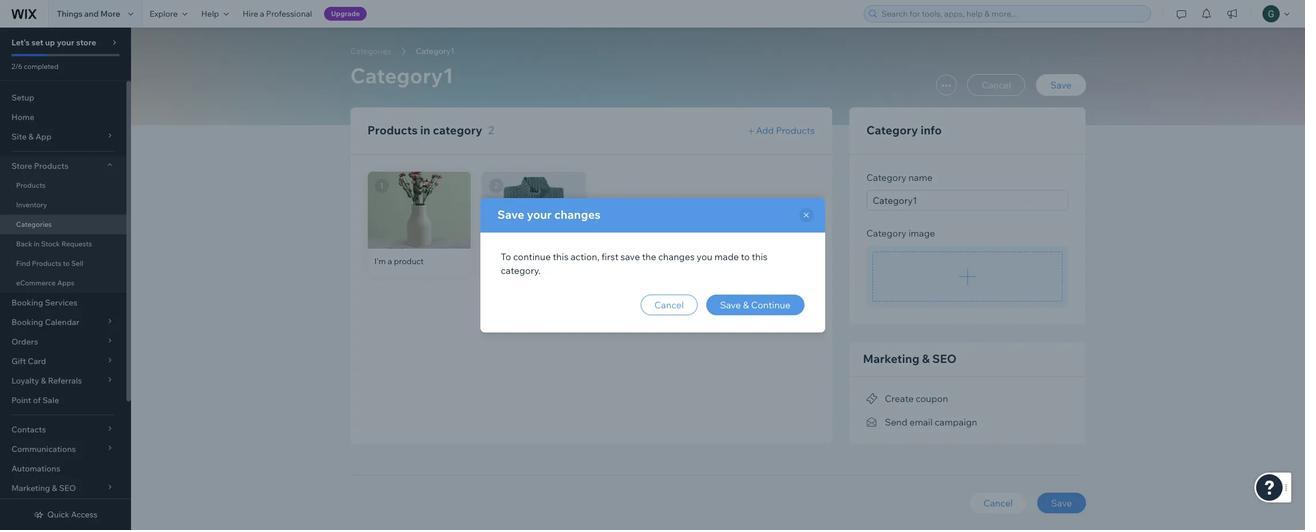 Task type: vqa. For each thing, say whether or not it's contained in the screenshot.
the Products in category 2
yes



Task type: locate. For each thing, give the bounding box(es) containing it.
1 horizontal spatial changes
[[659, 251, 695, 263]]

in right back
[[34, 240, 40, 248]]

save for save your changes
[[498, 207, 525, 222]]

create coupon button
[[867, 391, 949, 407]]

send
[[885, 417, 908, 428]]

1 category from the top
[[867, 123, 919, 137]]

1 vertical spatial &
[[923, 352, 930, 366]]

1 i'm a product from the left
[[375, 257, 424, 267]]

products inside dropdown button
[[34, 161, 69, 171]]

to inside sidebar element
[[63, 259, 70, 268]]

0 vertical spatial in
[[421, 123, 431, 137]]

save button
[[1037, 74, 1087, 96], [1038, 493, 1087, 514]]

category for category name
[[867, 172, 907, 183]]

send email campaign
[[885, 417, 978, 428]]

categories link up back in stock requests on the top left of the page
[[0, 215, 127, 235]]

categories
[[350, 46, 392, 56], [16, 220, 52, 229]]

1 horizontal spatial in
[[421, 123, 431, 137]]

0 horizontal spatial categories
[[16, 220, 52, 229]]

0 horizontal spatial to
[[63, 259, 70, 268]]

category left name
[[867, 172, 907, 183]]

0 vertical spatial category
[[867, 123, 919, 137]]

let's set up your store
[[12, 37, 96, 48]]

Search for tools, apps, help & more... field
[[879, 6, 1148, 22]]

1 horizontal spatial your
[[527, 207, 552, 222]]

store products button
[[0, 156, 127, 176]]

0 horizontal spatial your
[[57, 37, 74, 48]]

setup link
[[0, 88, 127, 108]]

0 vertical spatial save button
[[1037, 74, 1087, 96]]

your right up
[[57, 37, 74, 48]]

your
[[57, 37, 74, 48], [527, 207, 552, 222]]

category
[[867, 123, 919, 137], [867, 172, 907, 183], [867, 228, 907, 239]]

& inside button
[[743, 299, 749, 311]]

category
[[433, 123, 483, 137]]

2 vertical spatial category
[[867, 228, 907, 239]]

2 category from the top
[[867, 172, 907, 183]]

this left the action,
[[553, 251, 569, 263]]

promote newsletter image
[[867, 418, 879, 428]]

3 category from the top
[[867, 228, 907, 239]]

1 vertical spatial categories link
[[0, 215, 127, 235]]

categories down the "upgrade" button
[[350, 46, 392, 56]]

set
[[31, 37, 43, 48]]

0 vertical spatial &
[[743, 299, 749, 311]]

products for find products to sell
[[32, 259, 61, 268]]

i'm
[[375, 257, 386, 267], [489, 257, 501, 267]]

explore
[[150, 9, 178, 19]]

ecommerce apps
[[16, 279, 74, 288]]

1 vertical spatial save button
[[1038, 493, 1087, 514]]

& left the continue
[[743, 299, 749, 311]]

i'm a product
[[375, 257, 424, 267], [489, 257, 539, 267]]

save for save & continue
[[720, 299, 741, 311]]

0 horizontal spatial changes
[[555, 207, 601, 222]]

0 horizontal spatial in
[[34, 240, 40, 248]]

2 i'm a product from the left
[[489, 257, 539, 267]]

help
[[201, 9, 219, 19]]

products for add products
[[776, 125, 815, 136]]

2 this from the left
[[752, 251, 768, 263]]

&
[[743, 299, 749, 311], [923, 352, 930, 366]]

changes
[[555, 207, 601, 222], [659, 251, 695, 263]]

save
[[621, 251, 640, 263]]

products inside "link"
[[16, 181, 46, 190]]

1 horizontal spatial this
[[752, 251, 768, 263]]

2
[[488, 123, 495, 137]]

ecommerce apps link
[[0, 274, 127, 293]]

categories link inside "category1" form
[[345, 45, 397, 57]]

in
[[421, 123, 431, 137], [34, 240, 40, 248]]

inventory
[[16, 201, 47, 209]]

category1 form
[[131, 28, 1306, 531]]

home
[[12, 112, 34, 122]]

1 horizontal spatial to
[[741, 251, 750, 263]]

to right made
[[741, 251, 750, 263]]

stock
[[41, 240, 60, 248]]

marketing & seo
[[864, 352, 957, 366]]

2 product from the left
[[509, 257, 539, 267]]

0 horizontal spatial product
[[394, 257, 424, 267]]

ecommerce
[[16, 279, 56, 288]]

email
[[910, 417, 933, 428]]

1 horizontal spatial categories link
[[345, 45, 397, 57]]

1 vertical spatial categories
[[16, 220, 52, 229]]

your inside sidebar element
[[57, 37, 74, 48]]

cancel button
[[968, 74, 1026, 96], [641, 295, 698, 315], [970, 493, 1027, 514]]

send email campaign button
[[867, 414, 978, 431]]

automations link
[[0, 459, 127, 479]]

1 i'm from the left
[[375, 257, 386, 267]]

the
[[642, 251, 657, 263]]

1 product from the left
[[394, 257, 424, 267]]

things and more
[[57, 9, 120, 19]]

1 vertical spatial changes
[[659, 251, 695, 263]]

help button
[[195, 0, 236, 28]]

1 horizontal spatial i'm
[[489, 257, 501, 267]]

to
[[741, 251, 750, 263], [63, 259, 70, 268]]

2 vertical spatial cancel button
[[970, 493, 1027, 514]]

1 horizontal spatial product
[[509, 257, 539, 267]]

info
[[921, 123, 942, 137]]

0 vertical spatial your
[[57, 37, 74, 48]]

0 vertical spatial cancel
[[982, 79, 1012, 91]]

2 horizontal spatial a
[[503, 257, 507, 267]]

1 vertical spatial in
[[34, 240, 40, 248]]

hire a professional
[[243, 9, 312, 19]]

this right made
[[752, 251, 768, 263]]

0 vertical spatial categories link
[[345, 45, 397, 57]]

0 horizontal spatial i'm a product
[[375, 257, 424, 267]]

apps
[[57, 279, 74, 288]]

categories link down the "upgrade" button
[[345, 45, 397, 57]]

0 horizontal spatial i'm
[[375, 257, 386, 267]]

categories down inventory
[[16, 220, 52, 229]]

point
[[12, 396, 31, 406]]

1 horizontal spatial a
[[388, 257, 392, 267]]

category left info on the top right of page
[[867, 123, 919, 137]]

0 vertical spatial categories
[[350, 46, 392, 56]]

booking
[[12, 298, 43, 308]]

category for category info
[[867, 123, 919, 137]]

made
[[715, 251, 739, 263]]

this
[[553, 251, 569, 263], [752, 251, 768, 263]]

1 horizontal spatial &
[[923, 352, 930, 366]]

category1
[[416, 46, 455, 56], [350, 63, 454, 89]]

1 horizontal spatial categories
[[350, 46, 392, 56]]

& left seo
[[923, 352, 930, 366]]

quick access button
[[34, 510, 98, 520]]

save for save button to the bottom
[[1052, 498, 1073, 509]]

in left category
[[421, 123, 431, 137]]

continue
[[514, 251, 551, 263]]

& inside "category1" form
[[923, 352, 930, 366]]

a
[[260, 9, 265, 19], [388, 257, 392, 267], [503, 257, 507, 267]]

0 horizontal spatial this
[[553, 251, 569, 263]]

1 vertical spatial your
[[527, 207, 552, 222]]

setup
[[12, 93, 34, 103]]

save
[[1051, 79, 1072, 91], [498, 207, 525, 222], [720, 299, 741, 311], [1052, 498, 1073, 509]]

in inside sidebar element
[[34, 240, 40, 248]]

in for products
[[421, 123, 431, 137]]

1 horizontal spatial i'm a product
[[489, 257, 539, 267]]

services
[[45, 298, 78, 308]]

2 vertical spatial cancel
[[984, 498, 1013, 509]]

category for category image
[[867, 228, 907, 239]]

to left sell on the left of the page
[[63, 259, 70, 268]]

product
[[394, 257, 424, 267], [509, 257, 539, 267]]

changes right the the
[[659, 251, 695, 263]]

to continue this action, first save the changes you made to this category.
[[501, 251, 768, 276]]

find
[[16, 259, 30, 268]]

category info
[[867, 123, 942, 137]]

create
[[885, 393, 914, 405]]

changes up the action,
[[555, 207, 601, 222]]

1 vertical spatial category
[[867, 172, 907, 183]]

upgrade
[[331, 9, 360, 18]]

booking services
[[12, 298, 78, 308]]

save & continue button
[[707, 295, 805, 315]]

your up continue
[[527, 207, 552, 222]]

category left image
[[867, 228, 907, 239]]

in inside "category1" form
[[421, 123, 431, 137]]

0 horizontal spatial &
[[743, 299, 749, 311]]

booking services link
[[0, 293, 127, 313]]

categories link
[[345, 45, 397, 57], [0, 215, 127, 235]]

add
[[757, 125, 774, 136]]

products
[[368, 123, 418, 137], [776, 125, 815, 136], [34, 161, 69, 171], [16, 181, 46, 190], [32, 259, 61, 268]]

requests
[[62, 240, 92, 248]]



Task type: describe. For each thing, give the bounding box(es) containing it.
sell
[[71, 259, 83, 268]]

find products to sell link
[[0, 254, 127, 274]]

hire a professional link
[[236, 0, 319, 28]]

1 vertical spatial cancel button
[[641, 295, 698, 315]]

categories inside "category1" form
[[350, 46, 392, 56]]

save for topmost save button
[[1051, 79, 1072, 91]]

1 this from the left
[[553, 251, 569, 263]]

save your changes
[[498, 207, 601, 222]]

changes inside to continue this action, first save the changes you made to this category.
[[659, 251, 695, 263]]

campaign
[[935, 417, 978, 428]]

up
[[45, 37, 55, 48]]

point of sale link
[[0, 391, 127, 411]]

sidebar element
[[0, 28, 131, 531]]

promote coupon image
[[867, 394, 879, 405]]

add products button
[[749, 125, 815, 136]]

professional
[[266, 9, 312, 19]]

upgrade button
[[324, 7, 367, 21]]

0 vertical spatial changes
[[555, 207, 601, 222]]

back in stock requests link
[[0, 235, 127, 254]]

products for store products
[[34, 161, 69, 171]]

coupon
[[916, 393, 949, 405]]

cancel for bottom cancel button
[[984, 498, 1013, 509]]

& for save
[[743, 299, 749, 311]]

quick access
[[47, 510, 98, 520]]

continue
[[752, 299, 791, 311]]

1 vertical spatial cancel
[[655, 299, 684, 311]]

you
[[697, 251, 713, 263]]

add products
[[754, 125, 815, 136]]

store
[[76, 37, 96, 48]]

0 horizontal spatial categories link
[[0, 215, 127, 235]]

cancel for the topmost cancel button
[[982, 79, 1012, 91]]

quick
[[47, 510, 69, 520]]

0 horizontal spatial a
[[260, 9, 265, 19]]

inventory link
[[0, 196, 127, 215]]

store
[[12, 161, 32, 171]]

back in stock requests
[[16, 240, 92, 248]]

first
[[602, 251, 619, 263]]

find products to sell
[[16, 259, 83, 268]]

marketing
[[864, 352, 920, 366]]

products link
[[0, 176, 127, 196]]

and
[[84, 9, 99, 19]]

completed
[[24, 62, 59, 71]]

categories inside sidebar element
[[16, 220, 52, 229]]

to inside to continue this action, first save the changes you made to this category.
[[741, 251, 750, 263]]

seo
[[933, 352, 957, 366]]

sale
[[43, 396, 59, 406]]

home link
[[0, 108, 127, 127]]

things
[[57, 9, 83, 19]]

0 vertical spatial category1
[[416, 46, 455, 56]]

of
[[33, 396, 41, 406]]

automations
[[12, 464, 60, 474]]

2/6 completed
[[12, 62, 59, 71]]

save & continue
[[720, 299, 791, 311]]

2 i'm from the left
[[489, 257, 501, 267]]

hire
[[243, 9, 258, 19]]

1 vertical spatial category1
[[350, 63, 454, 89]]

category.
[[501, 265, 541, 276]]

Category name text field
[[867, 190, 1069, 211]]

category name
[[867, 172, 933, 183]]

create coupon
[[885, 393, 949, 405]]

access
[[71, 510, 98, 520]]

plus xs image
[[749, 129, 754, 135]]

more
[[101, 9, 120, 19]]

store products
[[12, 161, 69, 171]]

point of sale
[[12, 396, 59, 406]]

name
[[909, 172, 933, 183]]

let's
[[12, 37, 30, 48]]

back
[[16, 240, 32, 248]]

& for marketing
[[923, 352, 930, 366]]

to
[[501, 251, 511, 263]]

products in category 2
[[368, 123, 495, 137]]

in for back
[[34, 240, 40, 248]]

action,
[[571, 251, 600, 263]]

category image
[[867, 228, 936, 239]]

2/6
[[12, 62, 22, 71]]

image
[[909, 228, 936, 239]]

0 vertical spatial cancel button
[[968, 74, 1026, 96]]



